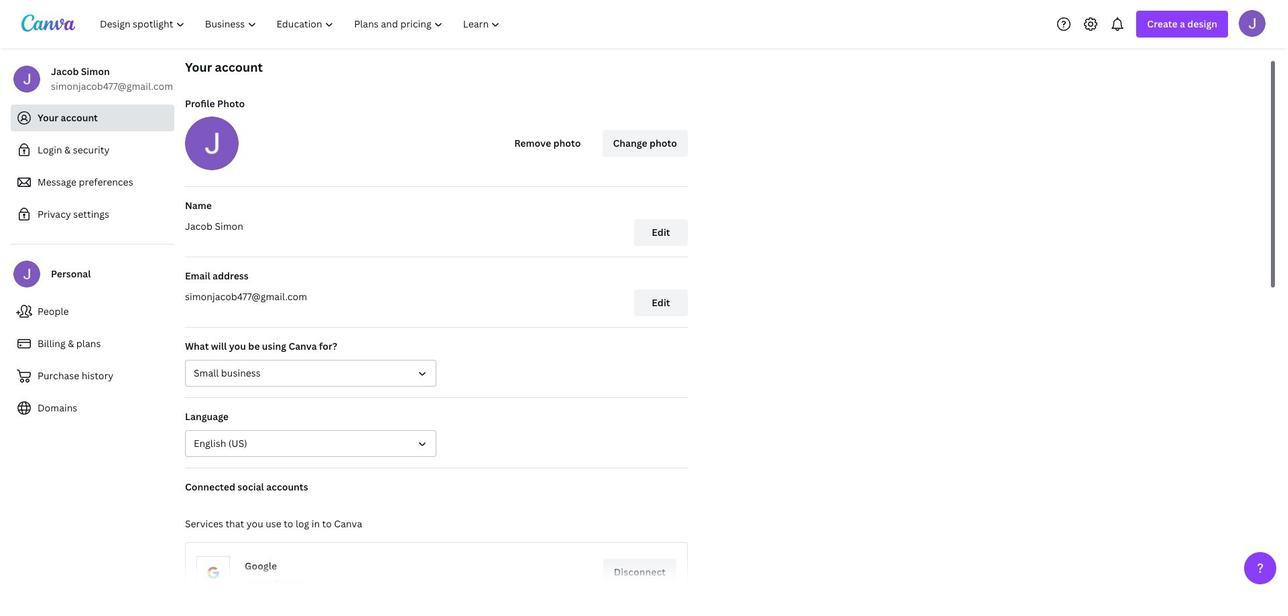 Task type: describe. For each thing, give the bounding box(es) containing it.
top level navigation element
[[91, 11, 512, 38]]

Language: English (US) button
[[185, 431, 437, 457]]



Task type: vqa. For each thing, say whether or not it's contained in the screenshot.
top project
no



Task type: locate. For each thing, give the bounding box(es) containing it.
jacob simon image
[[1239, 10, 1266, 37]]

None button
[[185, 360, 437, 387]]



